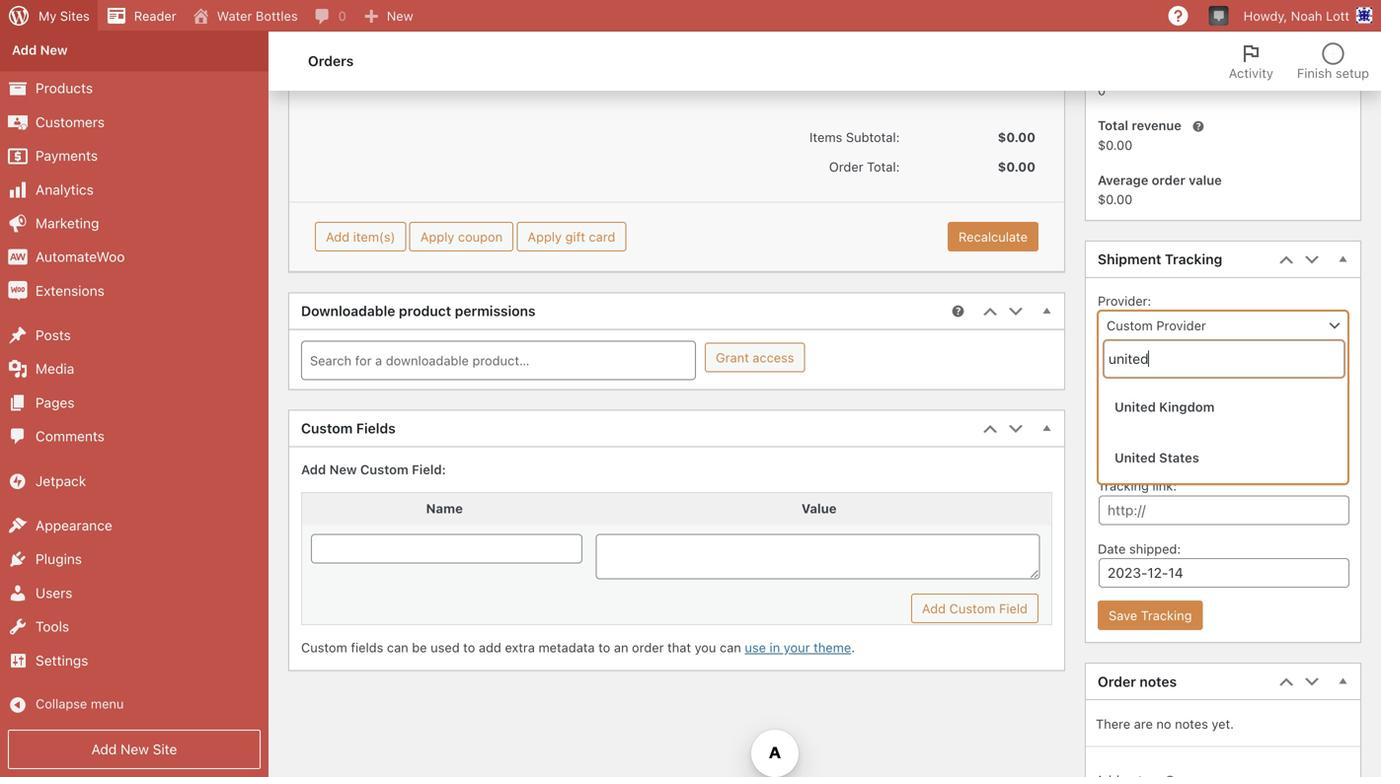 Task type: locate. For each thing, give the bounding box(es) containing it.
Custom Provider field
[[1098, 311, 1349, 340]]

Provider Name: text field
[[1099, 370, 1350, 399]]

can left be
[[387, 641, 408, 655]]

united up tracking number:
[[1115, 400, 1156, 414]]

howdy,
[[1244, 8, 1288, 23]]

be
[[412, 641, 427, 655]]

payments link
[[0, 139, 269, 173]]

to left 'add'
[[463, 641, 475, 655]]

0 left new link
[[338, 8, 346, 23]]

1 horizontal spatial order
[[1152, 173, 1186, 187]]

0 vertical spatial order
[[829, 159, 863, 174]]

orders link
[[0, 8, 269, 36]]

apply coupon button
[[409, 222, 514, 252]]

total
[[1098, 118, 1128, 133]]

media link
[[0, 353, 269, 386]]

tracking link:
[[1098, 479, 1177, 493]]

add down menu on the left bottom of page
[[91, 742, 117, 758]]

2 united from the top
[[1115, 450, 1156, 465]]

number:
[[1153, 416, 1202, 430]]

there
[[1096, 717, 1131, 732]]

0 vertical spatial united
[[1115, 400, 1156, 414]]

fields
[[356, 421, 396, 437]]

apply left 'gift'
[[528, 230, 562, 244]]

pages link
[[0, 386, 269, 420]]

0 inside toolbar 'navigation'
[[338, 8, 346, 23]]

note: permissions for order items will automatically be granted when the order status changes to processing/completed. image
[[950, 304, 966, 319]]

customers
[[36, 114, 105, 130]]

grant access
[[716, 350, 794, 365]]

0.00 down total at top right
[[1106, 138, 1133, 152]]

custom inside text box
[[1107, 318, 1153, 333]]

new down "custom fields"
[[329, 463, 357, 477]]

add down "custom fields"
[[301, 463, 326, 477]]

save
[[1109, 609, 1137, 624]]

toolbar navigation
[[0, 0, 1381, 36]]

order
[[829, 159, 863, 174], [1098, 674, 1136, 690]]

settings link
[[0, 644, 269, 678]]

extra
[[505, 641, 535, 655]]

$ 0.00 for items subtotal:
[[998, 130, 1036, 145]]

activity
[[1229, 66, 1273, 80]]

provider up the name: at top
[[1156, 318, 1206, 333]]

access
[[753, 350, 794, 365]]

custom fields can be used to add extra metadata to an order that you can use in your theme .
[[301, 641, 855, 655]]

new inside toolbar 'navigation'
[[387, 8, 413, 23]]

new down my sites link
[[40, 42, 68, 57]]

customers link
[[0, 106, 269, 139]]

customer
[[1098, 18, 1163, 34]]

Date shipped: text field
[[1099, 559, 1350, 589]]

notes right no
[[1175, 717, 1208, 732]]

add new
[[12, 42, 68, 57]]

0.00 left total at top right
[[1006, 130, 1036, 145]]

new left site
[[121, 742, 149, 758]]

add new custom field:
[[301, 463, 446, 477]]

customer history
[[1098, 18, 1213, 34]]

tracking right save
[[1141, 609, 1192, 624]]

add new site link
[[8, 731, 261, 770]]

appearance
[[36, 518, 112, 534]]

notes
[[1140, 674, 1177, 690], [1175, 717, 1208, 732]]

.
[[851, 641, 855, 655]]

None submit
[[911, 594, 1039, 624]]

0 vertical spatial order
[[1152, 173, 1186, 187]]

0 horizontal spatial provider
[[1098, 353, 1148, 367]]

orders up add new
[[12, 15, 53, 29]]

that
[[667, 641, 691, 655]]

date shipped:
[[1098, 542, 1181, 556]]

order down "items subtotal:"
[[829, 159, 863, 174]]

pages
[[36, 395, 74, 411]]

list box
[[1099, 382, 1348, 484]]

$ 0.00
[[998, 130, 1036, 145], [1098, 138, 1133, 152], [998, 159, 1036, 174]]

order right an on the left of the page
[[632, 641, 664, 655]]

united for united states
[[1115, 450, 1156, 465]]

custom left fields on the bottom
[[301, 421, 353, 437]]

payments
[[36, 148, 98, 164]]

0 horizontal spatial can
[[387, 641, 408, 655]]

custom for provider
[[1107, 318, 1153, 333]]

used
[[431, 641, 460, 655]]

0 horizontal spatial orders
[[12, 15, 53, 29]]

order inside average order value $ 0.00
[[1152, 173, 1186, 187]]

0.00
[[1006, 130, 1036, 145], [1106, 138, 1133, 152], [1006, 159, 1036, 174], [1106, 192, 1133, 207]]

1 vertical spatial order
[[1098, 674, 1136, 690]]

to left an on the left of the page
[[598, 641, 610, 655]]

None text field
[[1104, 340, 1345, 378], [311, 535, 582, 564], [1104, 340, 1345, 378], [311, 535, 582, 564]]

collapse
[[36, 697, 87, 712]]

0.00 down average
[[1106, 192, 1133, 207]]

$ 0.00 left total at top right
[[998, 130, 1036, 145]]

united kingdom
[[1115, 400, 1215, 414]]

0 vertical spatial provider
[[1156, 318, 1206, 333]]

recalculate button
[[948, 222, 1039, 252]]

tracking inside save tracking button
[[1141, 609, 1192, 624]]

add for add new site
[[91, 742, 117, 758]]

tracking
[[1165, 251, 1222, 268], [1098, 416, 1149, 430], [1098, 479, 1149, 493], [1141, 609, 1192, 624]]

0 vertical spatial 0
[[338, 8, 346, 23]]

0.00 up recalculate button
[[1006, 159, 1036, 174]]

1 vertical spatial provider
[[1098, 353, 1148, 367]]

coupon
[[458, 230, 503, 244]]

apply left coupon
[[420, 230, 454, 244]]

downloadable product permissions
[[301, 303, 536, 320]]

order
[[1152, 173, 1186, 187], [632, 641, 664, 655]]

custom for fields
[[301, 421, 353, 437]]

custom down provider:
[[1107, 318, 1153, 333]]

apply
[[420, 230, 454, 244], [528, 230, 562, 244]]

1 horizontal spatial order
[[1098, 674, 1136, 690]]

your
[[784, 641, 810, 655]]

marketing
[[36, 215, 99, 231]]

orders down 0 link
[[308, 53, 354, 69]]

can left use
[[720, 641, 741, 655]]

0 horizontal spatial apply
[[420, 230, 454, 244]]

2 apply from the left
[[528, 230, 562, 244]]

1 horizontal spatial can
[[720, 641, 741, 655]]

custom left fields
[[301, 641, 347, 655]]

add a note for your reference, or add a customer note (the user will be notified). image
[[1162, 775, 1178, 778]]

kingdom
[[1159, 400, 1215, 414]]

media
[[36, 361, 74, 377]]

item(s)
[[353, 230, 395, 244]]

lott
[[1326, 8, 1350, 23]]

1 horizontal spatial to
[[598, 641, 610, 655]]

items subtotal:
[[810, 130, 900, 145]]

1 vertical spatial united
[[1115, 450, 1156, 465]]

plugins
[[36, 552, 82, 568]]

0 horizontal spatial order
[[829, 159, 863, 174]]

$ 0.00 down total at top right
[[1098, 138, 1133, 152]]

new right 0 link
[[387, 8, 413, 23]]

value
[[802, 501, 837, 516]]

tab list
[[1217, 32, 1381, 91]]

0 horizontal spatial order
[[632, 641, 664, 655]]

0 link
[[306, 0, 354, 32]]

downloadable
[[301, 303, 395, 320]]

new for add new custom field:
[[329, 463, 357, 477]]

1 apply from the left
[[420, 230, 454, 244]]

provider
[[1156, 318, 1206, 333], [1098, 353, 1148, 367]]

provider left the name: at top
[[1098, 353, 1148, 367]]

add inside button
[[326, 230, 350, 244]]

yet.
[[1212, 717, 1234, 732]]

custom
[[1107, 318, 1153, 333], [301, 421, 353, 437], [360, 463, 409, 477], [301, 641, 347, 655]]

0 horizontal spatial 0
[[338, 8, 346, 23]]

order left value
[[1152, 173, 1186, 187]]

metadata
[[539, 641, 595, 655]]

$ 0.00 up recalculate button
[[998, 159, 1036, 174]]

Custom Provider text field
[[1099, 312, 1348, 339]]

provider name:
[[1098, 353, 1190, 367]]

add left item(s)
[[326, 230, 350, 244]]

1 united from the top
[[1115, 400, 1156, 414]]

0 up total at top right
[[1098, 83, 1106, 98]]

add for add item(s)
[[326, 230, 350, 244]]

order up there
[[1098, 674, 1136, 690]]

new for add new site
[[121, 742, 149, 758]]

1 horizontal spatial orders
[[308, 53, 354, 69]]

extensions
[[36, 283, 105, 299]]

custom for fields
[[301, 641, 347, 655]]

howdy, noah lott
[[1244, 8, 1350, 23]]

fields
[[351, 641, 383, 655]]

tab list containing activity
[[1217, 32, 1381, 91]]

1 vertical spatial orders
[[308, 53, 354, 69]]

add down my sites link
[[12, 42, 37, 57]]

apply for apply coupon
[[420, 230, 454, 244]]

notes up no
[[1140, 674, 1177, 690]]

average
[[1098, 173, 1149, 187]]

united up tracking link: at the right
[[1115, 450, 1156, 465]]

an
[[614, 641, 628, 655]]

1 horizontal spatial apply
[[528, 230, 562, 244]]

provider:
[[1098, 294, 1151, 308]]

add for add new
[[12, 42, 37, 57]]

$ 0.00 for order total:
[[998, 159, 1036, 174]]

$
[[998, 130, 1006, 145], [1098, 138, 1106, 152], [998, 159, 1006, 174], [1098, 192, 1106, 207]]

1 horizontal spatial 0
[[1098, 83, 1106, 98]]

1 horizontal spatial provider
[[1156, 318, 1206, 333]]

0 horizontal spatial to
[[463, 641, 475, 655]]

provider inside text box
[[1156, 318, 1206, 333]]

products link
[[0, 72, 269, 106]]



Task type: vqa. For each thing, say whether or not it's contained in the screenshot.
Site
yes



Task type: describe. For each thing, give the bounding box(es) containing it.
sites
[[60, 8, 90, 23]]

appearance link
[[0, 509, 269, 543]]

in
[[770, 641, 780, 655]]

items
[[810, 130, 842, 145]]

this is the customer lifetime value, or the total amount you have earned from this customer's orders. image
[[1191, 119, 1206, 135]]

activity button
[[1217, 32, 1285, 91]]

add new link
[[0, 36, 269, 64]]

my sites link
[[0, 0, 98, 32]]

shipped:
[[1129, 542, 1181, 556]]

Tracking number: text field
[[1099, 433, 1350, 463]]

tracking number:
[[1098, 416, 1202, 430]]

$ inside average order value $ 0.00
[[1098, 192, 1106, 207]]

menu
[[91, 697, 124, 712]]

reader link
[[98, 0, 184, 32]]

tracking down united kingdom on the right bottom of page
[[1098, 416, 1149, 430]]

grant
[[716, 350, 749, 365]]

history
[[1167, 18, 1213, 34]]

posts link
[[0, 319, 269, 353]]

products
[[36, 80, 93, 96]]

order total:
[[829, 159, 900, 174]]

shipment
[[1098, 251, 1161, 268]]

2 can from the left
[[720, 641, 741, 655]]

apply for apply gift card
[[528, 230, 562, 244]]

tracking left "link:"
[[1098, 479, 1149, 493]]

finish
[[1297, 66, 1332, 80]]

collapse menu button
[[0, 689, 269, 723]]

users link
[[0, 577, 269, 611]]

analytics link
[[0, 173, 269, 207]]

0 vertical spatial orders
[[12, 15, 53, 29]]

order for order notes
[[1098, 674, 1136, 690]]

automatewoo
[[36, 249, 125, 265]]

noah
[[1291, 8, 1322, 23]]

1 can from the left
[[387, 641, 408, 655]]

Search for a downloadable product… text field
[[307, 347, 700, 375]]

water bottles link
[[184, 0, 306, 32]]

list box containing united kingdom
[[1099, 382, 1348, 484]]

marketing link
[[0, 207, 269, 241]]

Value text field
[[596, 535, 1040, 580]]

tools
[[36, 619, 69, 635]]

water
[[217, 8, 252, 23]]

site
[[153, 742, 177, 758]]

gift
[[565, 230, 585, 244]]

name:
[[1151, 353, 1190, 367]]

apply gift card
[[528, 230, 615, 244]]

water bottles
[[217, 8, 298, 23]]

custom down fields on the bottom
[[360, 463, 409, 477]]

no
[[1157, 717, 1171, 732]]

1 vertical spatial 0
[[1098, 83, 1106, 98]]

recalculate
[[959, 230, 1028, 244]]

value
[[1189, 173, 1222, 187]]

united states
[[1115, 450, 1199, 465]]

use
[[745, 641, 766, 655]]

analytics
[[36, 181, 94, 198]]

Tracking link: text field
[[1099, 496, 1350, 526]]

add item(s)
[[326, 230, 395, 244]]

notification image
[[1211, 7, 1227, 23]]

1 vertical spatial notes
[[1175, 717, 1208, 732]]

you
[[695, 641, 716, 655]]

settings
[[36, 653, 88, 669]]

0.00 inside average order value $ 0.00
[[1106, 192, 1133, 207]]

add for add new custom field:
[[301, 463, 326, 477]]

comments link
[[0, 420, 269, 454]]

posts
[[36, 327, 71, 344]]

1 to from the left
[[463, 641, 475, 655]]

are
[[1134, 717, 1153, 732]]

save tracking button
[[1098, 601, 1203, 631]]

united for united kingdom
[[1115, 400, 1156, 414]]

2 to from the left
[[598, 641, 610, 655]]

product
[[399, 303, 451, 320]]

users
[[36, 585, 72, 602]]

revenue
[[1132, 118, 1182, 133]]

theme
[[814, 641, 851, 655]]

finish setup button
[[1285, 32, 1381, 91]]

tracking right shipment
[[1165, 251, 1222, 268]]

new link
[[354, 0, 421, 32]]

bottles
[[256, 8, 298, 23]]

1 vertical spatial order
[[632, 641, 664, 655]]

there are no notes yet.
[[1096, 717, 1234, 732]]

comments
[[36, 429, 105, 445]]

jetpack link
[[0, 465, 269, 499]]

apply coupon
[[420, 230, 503, 244]]

average order value $ 0.00
[[1098, 173, 1222, 207]]

name
[[426, 501, 463, 516]]

states
[[1159, 450, 1199, 465]]

finish setup
[[1297, 66, 1369, 80]]

new for add new
[[40, 42, 68, 57]]

permissions
[[455, 303, 536, 320]]

custom fields
[[301, 421, 396, 437]]

add item(s) button
[[315, 222, 406, 252]]

tools link
[[0, 611, 269, 644]]

custom provider
[[1107, 318, 1206, 333]]

order for order total:
[[829, 159, 863, 174]]

add new site
[[91, 742, 177, 758]]

0 vertical spatial notes
[[1140, 674, 1177, 690]]

save tracking
[[1109, 609, 1192, 624]]

apply gift card button
[[517, 222, 626, 252]]

reader
[[134, 8, 176, 23]]

setup
[[1336, 66, 1369, 80]]

add
[[479, 641, 501, 655]]

total revenue
[[1098, 118, 1182, 133]]



